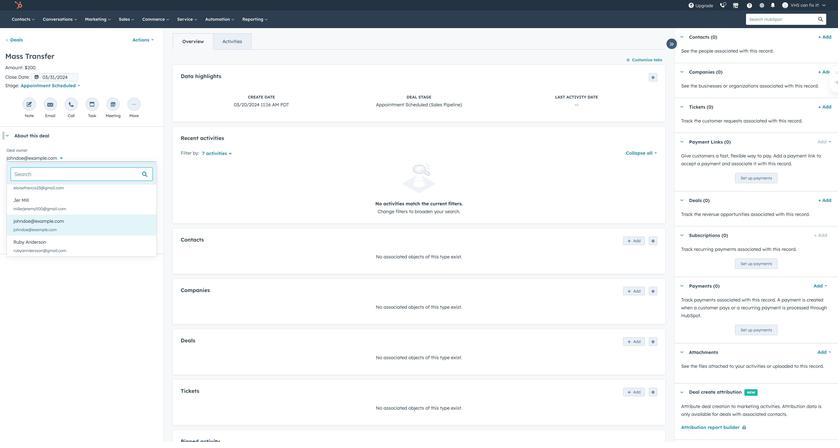 Task type: locate. For each thing, give the bounding box(es) containing it.
menu
[[685, 0, 830, 10]]

caret image
[[680, 36, 684, 38], [680, 71, 684, 73], [5, 135, 9, 137], [680, 235, 684, 237], [680, 286, 684, 287], [680, 352, 684, 354], [680, 392, 684, 394]]

2 vertical spatial caret image
[[680, 200, 684, 202]]

list box
[[7, 173, 156, 257]]

caret image
[[680, 106, 684, 108], [680, 141, 684, 143], [680, 200, 684, 202]]

task image
[[89, 102, 95, 108]]

0 vertical spatial caret image
[[680, 106, 684, 108]]

marketplaces image
[[733, 3, 739, 9]]

Search HubSpot search field
[[746, 14, 815, 25]]

navigation
[[173, 33, 252, 50]]

-- text field
[[7, 170, 157, 180]]

alert
[[181, 164, 657, 216]]

1 caret image from the top
[[680, 106, 684, 108]]

meeting image
[[110, 102, 116, 108]]

email image
[[47, 102, 53, 108]]

3 caret image from the top
[[680, 200, 684, 202]]

1 vertical spatial caret image
[[680, 141, 684, 143]]



Task type: vqa. For each thing, say whether or not it's contained in the screenshot.
the top caret image
yes



Task type: describe. For each thing, give the bounding box(es) containing it.
2 caret image from the top
[[680, 141, 684, 143]]

MM/DD/YYYY text field
[[31, 73, 78, 81]]

jacob simon image
[[782, 2, 788, 8]]

note image
[[26, 102, 32, 108]]

call image
[[68, 102, 74, 108]]

more image
[[131, 102, 137, 108]]

Search search field
[[11, 168, 153, 181]]



